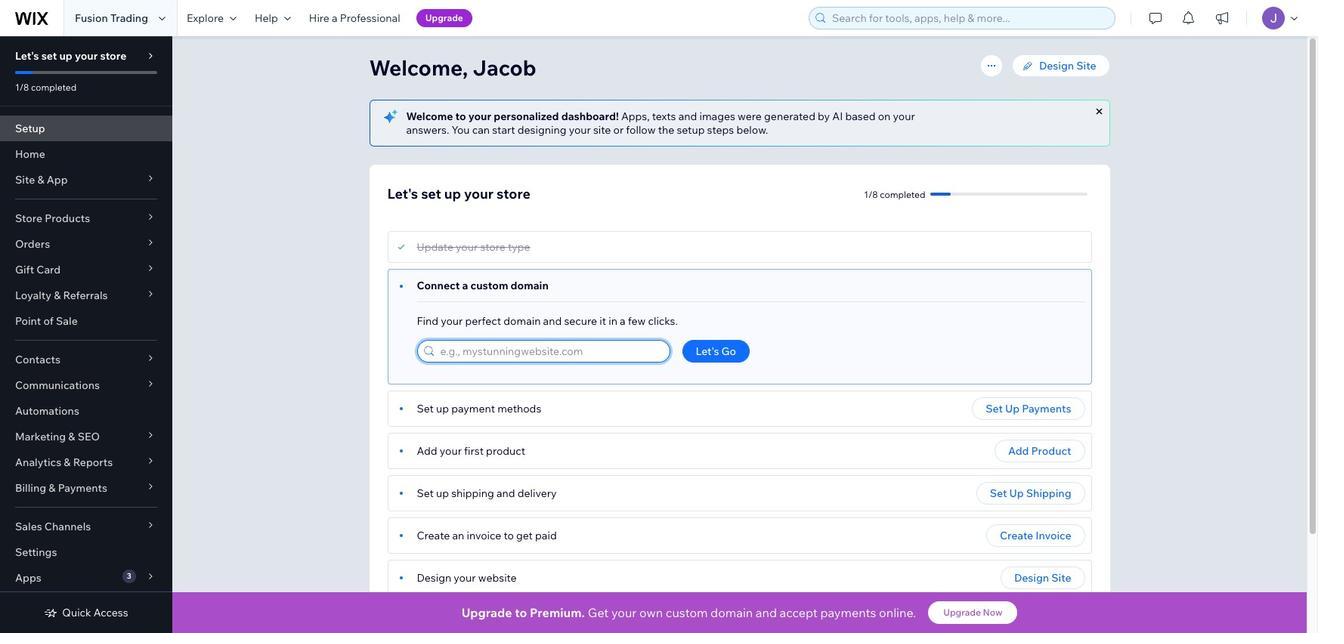 Task type: locate. For each thing, give the bounding box(es) containing it.
0 horizontal spatial 1/8 completed
[[15, 82, 77, 93]]

custom up perfect
[[471, 279, 508, 293]]

0 vertical spatial completed
[[31, 82, 77, 93]]

2 horizontal spatial to
[[515, 605, 527, 621]]

up up setup link
[[59, 49, 72, 63]]

a
[[332, 11, 338, 25], [462, 279, 468, 293], [620, 314, 626, 328]]

welcome, jacob
[[369, 54, 536, 81]]

1 vertical spatial design site
[[1014, 571, 1071, 585]]

up
[[59, 49, 72, 63], [444, 185, 461, 203], [436, 402, 449, 416], [436, 487, 449, 500]]

methods
[[498, 402, 541, 416]]

1 vertical spatial 1/8
[[864, 189, 878, 200]]

1 vertical spatial on
[[538, 614, 550, 627]]

by
[[818, 110, 830, 123], [469, 614, 481, 627]]

set
[[417, 402, 434, 416], [986, 402, 1003, 416], [417, 487, 434, 500], [990, 487, 1007, 500]]

orders
[[15, 237, 50, 251]]

let's up update
[[387, 185, 418, 203]]

payments inside the 'billing & payments' dropdown button
[[58, 481, 107, 495]]

0 horizontal spatial a
[[332, 11, 338, 25]]

images
[[700, 110, 735, 123]]

Search for tools, apps, help & more... field
[[828, 8, 1110, 29]]

let's
[[15, 49, 39, 63], [387, 185, 418, 203], [696, 345, 719, 358]]

payments for billing & payments
[[58, 481, 107, 495]]

up for shipping
[[1009, 487, 1024, 500]]

1 horizontal spatial on
[[878, 110, 891, 123]]

set up payment methods
[[417, 402, 541, 416]]

0 vertical spatial a
[[332, 11, 338, 25]]

up inside set up payments button
[[1005, 402, 1020, 416]]

2 create from the left
[[1000, 529, 1033, 543]]

create invoice
[[1000, 529, 1071, 543]]

0 vertical spatial let's
[[15, 49, 39, 63]]

0 vertical spatial 1/8
[[15, 82, 29, 93]]

help
[[255, 11, 278, 25]]

your right update
[[456, 240, 478, 254]]

and left secure
[[543, 314, 562, 328]]

jacob
[[473, 54, 536, 81]]

1 horizontal spatial site
[[1052, 571, 1071, 585]]

1 vertical spatial to
[[504, 529, 514, 543]]

& right loyalty
[[54, 289, 61, 302]]

fusion trading
[[75, 11, 148, 25]]

let's set up your store up update your store type
[[387, 185, 531, 203]]

channels
[[44, 520, 91, 534]]

to left premium. in the bottom of the page
[[515, 605, 527, 621]]

add
[[417, 444, 437, 458], [1008, 444, 1029, 458]]

add left first
[[417, 444, 437, 458]]

1 horizontal spatial to
[[504, 529, 514, 543]]

set
[[41, 49, 57, 63], [421, 185, 441, 203]]

& inside "popup button"
[[64, 456, 71, 469]]

analytics & reports
[[15, 456, 113, 469]]

design site
[[1039, 59, 1096, 73], [1014, 571, 1071, 585]]

below.
[[737, 123, 768, 137]]

& right billing
[[49, 481, 56, 495]]

a for professional
[[332, 11, 338, 25]]

go
[[722, 345, 736, 358]]

get left found at the left bottom
[[417, 614, 435, 627]]

0 vertical spatial up
[[1005, 402, 1020, 416]]

your left website
[[454, 571, 476, 585]]

1 vertical spatial 1/8 completed
[[864, 189, 926, 200]]

domain for perfect
[[504, 314, 541, 328]]

1 horizontal spatial let's set up your store
[[387, 185, 531, 203]]

automations
[[15, 404, 79, 418]]

found
[[437, 614, 466, 627]]

1 horizontal spatial payments
[[1022, 402, 1071, 416]]

set for set up payments
[[986, 402, 1003, 416]]

let's left "go"
[[696, 345, 719, 358]]

custom
[[471, 279, 508, 293], [666, 605, 708, 621]]

0 vertical spatial to
[[455, 110, 466, 123]]

1 vertical spatial let's set up your store
[[387, 185, 531, 203]]

get inside button
[[1013, 614, 1031, 627]]

to left can
[[455, 110, 466, 123]]

1/8
[[15, 82, 29, 93], [864, 189, 878, 200]]

1 vertical spatial by
[[469, 614, 481, 627]]

0 horizontal spatial let's
[[15, 49, 39, 63]]

up left shipping
[[436, 487, 449, 500]]

set up shipping button
[[976, 482, 1085, 505]]

2 horizontal spatial a
[[620, 314, 626, 328]]

and right texts
[[679, 110, 697, 123]]

1 add from the left
[[417, 444, 437, 458]]

let's set up your store down fusion
[[15, 49, 127, 63]]

0 horizontal spatial set
[[41, 49, 57, 63]]

& for billing
[[49, 481, 56, 495]]

create left an
[[417, 529, 450, 543]]

dashboard!
[[561, 110, 619, 123]]

upgrade
[[425, 12, 463, 23], [462, 605, 512, 621], [944, 607, 981, 618]]

up inside set up shipping button
[[1009, 487, 1024, 500]]

set up update
[[421, 185, 441, 203]]

2 horizontal spatial get
[[1013, 614, 1031, 627]]

add for add product
[[1008, 444, 1029, 458]]

0 vertical spatial custom
[[471, 279, 508, 293]]

up up update
[[444, 185, 461, 203]]

app
[[47, 173, 68, 187]]

your left own
[[611, 605, 637, 621]]

designing
[[518, 123, 567, 137]]

upgrade down website
[[462, 605, 512, 621]]

gift
[[15, 263, 34, 277]]

store up type
[[497, 185, 531, 203]]

gift card button
[[0, 257, 172, 283]]

get right premium. in the bottom of the page
[[588, 605, 609, 621]]

gift card
[[15, 263, 61, 277]]

up
[[1005, 402, 1020, 416], [1009, 487, 1024, 500]]

domain left 'accept'
[[711, 605, 753, 621]]

0 vertical spatial store
[[100, 49, 127, 63]]

&
[[37, 173, 44, 187], [54, 289, 61, 302], [68, 430, 75, 444], [64, 456, 71, 469], [49, 481, 56, 495]]

0 horizontal spatial payments
[[58, 481, 107, 495]]

0 horizontal spatial custom
[[471, 279, 508, 293]]

product
[[486, 444, 525, 458]]

1 horizontal spatial completed
[[880, 189, 926, 200]]

design your website
[[417, 571, 517, 585]]

0 horizontal spatial completed
[[31, 82, 77, 93]]

1 horizontal spatial 1/8
[[864, 189, 878, 200]]

let's go
[[696, 345, 736, 358]]

set up setup
[[41, 49, 57, 63]]

upgrade left now
[[944, 607, 981, 618]]

1 vertical spatial store
[[497, 185, 531, 203]]

& inside dropdown button
[[37, 173, 44, 187]]

by left ai
[[818, 110, 830, 123]]

set inside sidebar element
[[41, 49, 57, 63]]

store inside sidebar element
[[100, 49, 127, 63]]

secure
[[564, 314, 597, 328]]

to for upgrade
[[515, 605, 527, 621]]

marketing & seo
[[15, 430, 100, 444]]

1 horizontal spatial a
[[462, 279, 468, 293]]

2 vertical spatial let's
[[696, 345, 719, 358]]

custom right own
[[666, 605, 708, 621]]

store
[[100, 49, 127, 63], [497, 185, 531, 203], [480, 240, 506, 254]]

create left invoice
[[1000, 529, 1033, 543]]

domain right perfect
[[504, 314, 541, 328]]

1 vertical spatial set
[[421, 185, 441, 203]]

or
[[613, 123, 624, 137]]

professional
[[340, 11, 400, 25]]

payments inside set up payments button
[[1022, 402, 1071, 416]]

settings link
[[0, 540, 172, 565]]

payment
[[451, 402, 495, 416]]

get started button
[[1000, 609, 1085, 632]]

marketing & seo button
[[0, 424, 172, 450]]

add inside add product button
[[1008, 444, 1029, 458]]

0 horizontal spatial 1/8
[[15, 82, 29, 93]]

payments down the analytics & reports "popup button"
[[58, 481, 107, 495]]

your right based
[[893, 110, 915, 123]]

1 create from the left
[[417, 529, 450, 543]]

1 vertical spatial payments
[[58, 481, 107, 495]]

0 horizontal spatial to
[[455, 110, 466, 123]]

invoice
[[1036, 529, 1071, 543]]

and left 'accept'
[[756, 605, 777, 621]]

domain up find your perfect domain and secure it in a few clicks.
[[511, 279, 549, 293]]

create inside button
[[1000, 529, 1033, 543]]

0 vertical spatial let's set up your store
[[15, 49, 127, 63]]

2 horizontal spatial site
[[1077, 59, 1096, 73]]

explore
[[187, 11, 224, 25]]

point of sale
[[15, 314, 78, 328]]

site
[[593, 123, 611, 137]]

1 vertical spatial let's
[[387, 185, 418, 203]]

design
[[1039, 59, 1074, 73], [417, 571, 451, 585], [1014, 571, 1049, 585]]

accept
[[780, 605, 818, 621]]

analytics & reports button
[[0, 450, 172, 475]]

0 vertical spatial site
[[1077, 59, 1096, 73]]

0 vertical spatial on
[[878, 110, 891, 123]]

0 horizontal spatial by
[[469, 614, 481, 627]]

sidebar element
[[0, 36, 172, 633]]

your down fusion
[[75, 49, 98, 63]]

marketing
[[15, 430, 66, 444]]

2 vertical spatial a
[[620, 314, 626, 328]]

up left shipping
[[1009, 487, 1024, 500]]

automations link
[[0, 398, 172, 424]]

upgrade for upgrade to premium. get your own custom domain and accept payments online.
[[462, 605, 512, 621]]

type
[[508, 240, 530, 254]]

0 vertical spatial payments
[[1022, 402, 1071, 416]]

get left started
[[1013, 614, 1031, 627]]

hire a professional
[[309, 11, 400, 25]]

0 horizontal spatial let's set up your store
[[15, 49, 127, 63]]

to left get
[[504, 529, 514, 543]]

hire a professional link
[[300, 0, 409, 36]]

billing & payments
[[15, 481, 107, 495]]

& for site
[[37, 173, 44, 187]]

0 vertical spatial set
[[41, 49, 57, 63]]

0 horizontal spatial create
[[417, 529, 450, 543]]

0 vertical spatial domain
[[511, 279, 549, 293]]

2 add from the left
[[1008, 444, 1029, 458]]

set up shipping
[[990, 487, 1071, 500]]

a right 'in'
[[620, 314, 626, 328]]

2 horizontal spatial let's
[[696, 345, 719, 358]]

on right based
[[878, 110, 891, 123]]

site & app button
[[0, 167, 172, 193]]

1 horizontal spatial create
[[1000, 529, 1033, 543]]

1 horizontal spatial by
[[818, 110, 830, 123]]

personalized
[[494, 110, 559, 123]]

2 vertical spatial site
[[1052, 571, 1071, 585]]

on left google
[[538, 614, 550, 627]]

0 horizontal spatial get
[[417, 614, 435, 627]]

0 horizontal spatial add
[[417, 444, 437, 458]]

a inside "link"
[[332, 11, 338, 25]]

let's go button
[[682, 340, 750, 363]]

create for create an invoice to get paid
[[417, 529, 450, 543]]

up left the payment
[[436, 402, 449, 416]]

upgrade up welcome, jacob
[[425, 12, 463, 23]]

site inside design site link
[[1077, 59, 1096, 73]]

by right found at the left bottom
[[469, 614, 481, 627]]

a right hire
[[332, 11, 338, 25]]

0 vertical spatial 1/8 completed
[[15, 82, 77, 93]]

contacts
[[15, 353, 60, 367]]

payments up product
[[1022, 402, 1071, 416]]

reports
[[73, 456, 113, 469]]

add left product
[[1008, 444, 1029, 458]]

store left type
[[480, 240, 506, 254]]

store down fusion trading
[[100, 49, 127, 63]]

up up add product in the right bottom of the page
[[1005, 402, 1020, 416]]

follow
[[626, 123, 656, 137]]

shipping
[[1026, 487, 1071, 500]]

and inside apps, texts and images were generated by ai based on your answers. you can start designing your site or follow the setup steps below.
[[679, 110, 697, 123]]

a right connect
[[462, 279, 468, 293]]

to
[[455, 110, 466, 123], [504, 529, 514, 543], [515, 605, 527, 621]]

get for get found by customers on google
[[417, 614, 435, 627]]

2 vertical spatial to
[[515, 605, 527, 621]]

upgrade for upgrade
[[425, 12, 463, 23]]

& left app at the top left
[[37, 173, 44, 187]]

your left first
[[440, 444, 462, 458]]

1 horizontal spatial add
[[1008, 444, 1029, 458]]

1 horizontal spatial custom
[[666, 605, 708, 621]]

1 vertical spatial up
[[1009, 487, 1024, 500]]

1 vertical spatial site
[[15, 173, 35, 187]]

steps
[[707, 123, 734, 137]]

1 vertical spatial custom
[[666, 605, 708, 621]]

& left 'seo' at the bottom left of the page
[[68, 430, 75, 444]]

set up payments
[[986, 402, 1071, 416]]

& inside dropdown button
[[49, 481, 56, 495]]

0 horizontal spatial site
[[15, 173, 35, 187]]

1 vertical spatial domain
[[504, 314, 541, 328]]

upgrade now button
[[928, 602, 1018, 624]]

0 vertical spatial by
[[818, 110, 830, 123]]

& left reports
[[64, 456, 71, 469]]

let's up setup
[[15, 49, 39, 63]]

your inside sidebar element
[[75, 49, 98, 63]]

1 horizontal spatial let's
[[387, 185, 418, 203]]

1 vertical spatial a
[[462, 279, 468, 293]]



Task type: describe. For each thing, give the bounding box(es) containing it.
store products button
[[0, 206, 172, 231]]

set for set up shipping and delivery
[[417, 487, 434, 500]]

online.
[[879, 605, 916, 621]]

you
[[452, 123, 470, 137]]

store
[[15, 212, 42, 225]]

help button
[[246, 0, 300, 36]]

settings
[[15, 546, 57, 559]]

1 vertical spatial completed
[[880, 189, 926, 200]]

1/8 inside sidebar element
[[15, 82, 29, 93]]

apps, texts and images were generated by ai based on your answers. you can start designing your site or follow the setup steps below.
[[406, 110, 915, 137]]

paid
[[535, 529, 557, 543]]

up inside sidebar element
[[59, 49, 72, 63]]

home link
[[0, 141, 172, 167]]

0 horizontal spatial on
[[538, 614, 550, 627]]

loyalty & referrals
[[15, 289, 108, 302]]

on inside apps, texts and images were generated by ai based on your answers. you can start designing your site or follow the setup steps below.
[[878, 110, 891, 123]]

start
[[492, 123, 515, 137]]

site inside site & app dropdown button
[[15, 173, 35, 187]]

setup link
[[0, 116, 172, 141]]

site inside design site button
[[1052, 571, 1071, 585]]

1 horizontal spatial get
[[588, 605, 609, 621]]

domain for custom
[[511, 279, 549, 293]]

welcome
[[406, 110, 453, 123]]

product
[[1031, 444, 1071, 458]]

quick
[[62, 606, 91, 620]]

add your first product
[[417, 444, 525, 458]]

premium.
[[530, 605, 585, 621]]

create for create invoice
[[1000, 529, 1033, 543]]

trading
[[110, 11, 148, 25]]

apps
[[15, 571, 41, 585]]

apps,
[[621, 110, 650, 123]]

find
[[417, 314, 438, 328]]

your right find
[[441, 314, 463, 328]]

it
[[600, 314, 606, 328]]

fusion
[[75, 11, 108, 25]]

design site inside button
[[1014, 571, 1071, 585]]

your up update your store type
[[464, 185, 494, 203]]

card
[[37, 263, 61, 277]]

own
[[639, 605, 663, 621]]

get found by customers on google
[[417, 614, 589, 627]]

sales channels
[[15, 520, 91, 534]]

your left the site at the top left of page
[[569, 123, 591, 137]]

welcome,
[[369, 54, 468, 81]]

welcome to your personalized dashboard!
[[406, 110, 619, 123]]

access
[[94, 606, 128, 620]]

add for add your first product
[[417, 444, 437, 458]]

set for set up payment methods
[[417, 402, 434, 416]]

the
[[658, 123, 674, 137]]

add product
[[1008, 444, 1071, 458]]

upgrade now
[[944, 607, 1003, 618]]

can
[[472, 123, 490, 137]]

design site button
[[1001, 567, 1085, 590]]

payments for set up payments
[[1022, 402, 1071, 416]]

1 horizontal spatial 1/8 completed
[[864, 189, 926, 200]]

set up payments button
[[972, 398, 1085, 420]]

few
[[628, 314, 646, 328]]

upgrade for upgrade now
[[944, 607, 981, 618]]

setup
[[677, 123, 705, 137]]

1/8 completed inside sidebar element
[[15, 82, 77, 93]]

2 vertical spatial domain
[[711, 605, 753, 621]]

sales channels button
[[0, 514, 172, 540]]

point of sale link
[[0, 308, 172, 334]]

orders button
[[0, 231, 172, 257]]

& for marketing
[[68, 430, 75, 444]]

hire
[[309, 11, 329, 25]]

answers.
[[406, 123, 449, 137]]

analytics
[[15, 456, 61, 469]]

quick access
[[62, 606, 128, 620]]

billing
[[15, 481, 46, 495]]

ai
[[832, 110, 843, 123]]

e.g., mystunningwebsite.com field
[[436, 341, 665, 362]]

loyalty & referrals button
[[0, 283, 172, 308]]

setup
[[15, 122, 45, 135]]

let's set up your store inside sidebar element
[[15, 49, 127, 63]]

& for loyalty
[[54, 289, 61, 302]]

completed inside sidebar element
[[31, 82, 77, 93]]

2 vertical spatial store
[[480, 240, 506, 254]]

upgrade button
[[416, 9, 472, 27]]

point
[[15, 314, 41, 328]]

0 vertical spatial design site
[[1039, 59, 1096, 73]]

invoice
[[467, 529, 501, 543]]

let's inside 'button'
[[696, 345, 719, 358]]

let's inside sidebar element
[[15, 49, 39, 63]]

create an invoice to get paid
[[417, 529, 557, 543]]

customers
[[483, 614, 535, 627]]

design inside button
[[1014, 571, 1049, 585]]

home
[[15, 147, 45, 161]]

update
[[417, 240, 453, 254]]

an
[[452, 529, 464, 543]]

billing & payments button
[[0, 475, 172, 501]]

get for get started
[[1013, 614, 1031, 627]]

set up shipping and delivery
[[417, 487, 557, 500]]

your left start
[[468, 110, 491, 123]]

& for analytics
[[64, 456, 71, 469]]

set for set up shipping
[[990, 487, 1007, 500]]

generated
[[764, 110, 816, 123]]

in
[[609, 314, 617, 328]]

referrals
[[63, 289, 108, 302]]

google
[[553, 614, 589, 627]]

upgrade to premium. get your own custom domain and accept payments online.
[[462, 605, 916, 621]]

payments
[[820, 605, 876, 621]]

a for custom
[[462, 279, 468, 293]]

connect a custom domain
[[417, 279, 549, 293]]

started
[[1034, 614, 1071, 627]]

add product button
[[995, 440, 1085, 463]]

based
[[845, 110, 876, 123]]

by inside apps, texts and images were generated by ai based on your answers. you can start designing your site or follow the setup steps below.
[[818, 110, 830, 123]]

and left delivery
[[497, 487, 515, 500]]

clicks.
[[648, 314, 678, 328]]

first
[[464, 444, 484, 458]]

up for payments
[[1005, 402, 1020, 416]]

perfect
[[465, 314, 501, 328]]

site & app
[[15, 173, 68, 187]]

to for welcome
[[455, 110, 466, 123]]

3
[[127, 571, 131, 581]]

1 horizontal spatial set
[[421, 185, 441, 203]]



Task type: vqa. For each thing, say whether or not it's contained in the screenshot.
Started
yes



